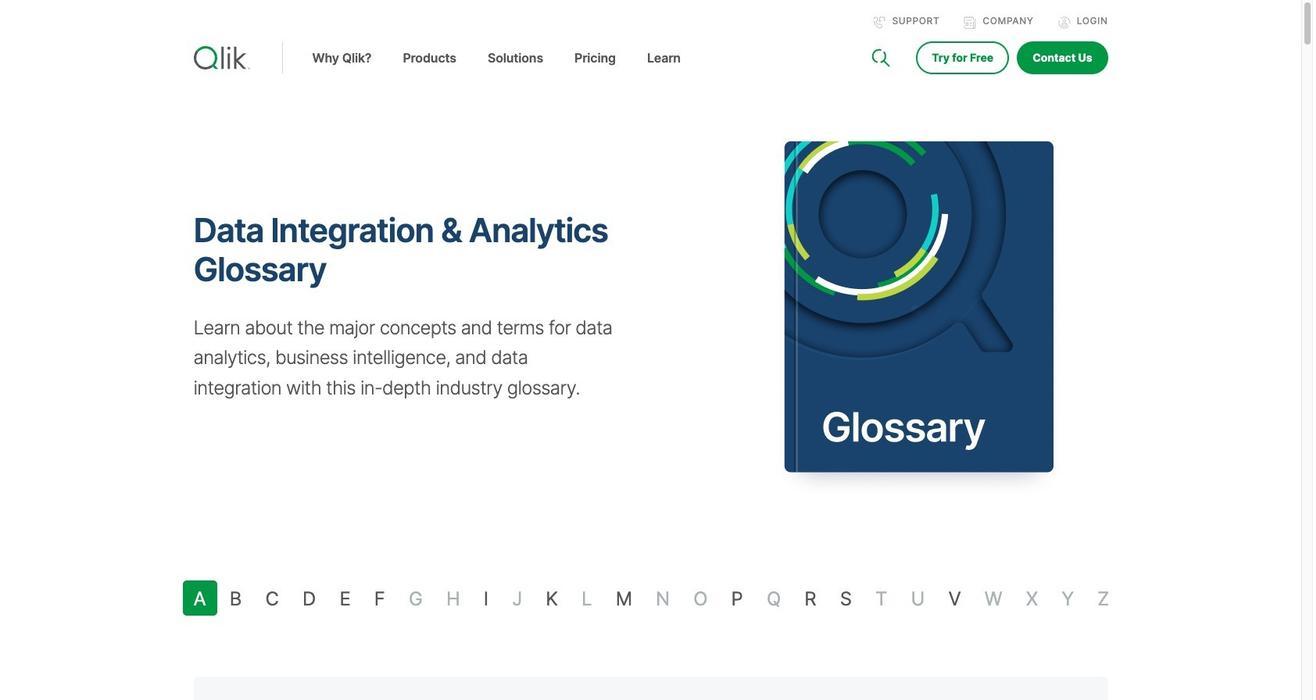 Task type: locate. For each thing, give the bounding box(es) containing it.
company image
[[964, 16, 977, 29]]

support image
[[874, 16, 886, 29]]

data integration & analytics glossary - hero image image
[[663, 92, 1213, 522]]



Task type: describe. For each thing, give the bounding box(es) containing it.
qlik image
[[194, 46, 250, 70]]

login image
[[1059, 16, 1071, 29]]



Task type: vqa. For each thing, say whether or not it's contained in the screenshot.
help
no



